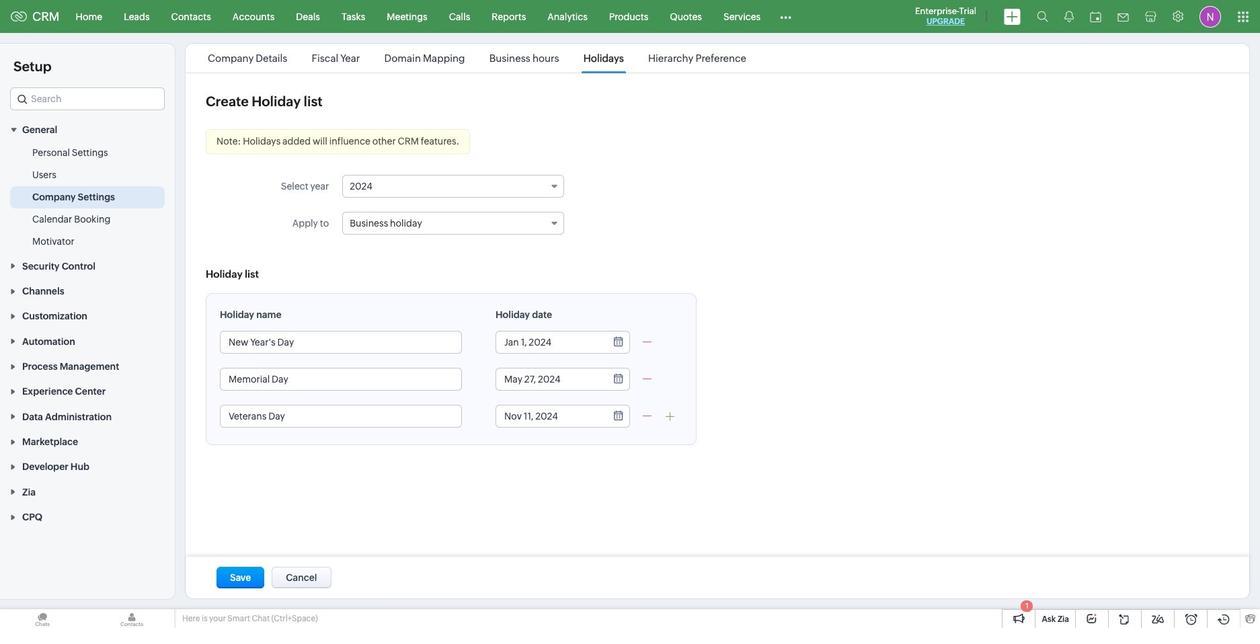 Task type: describe. For each thing, give the bounding box(es) containing it.
tuesday column header
[[565, 278, 583, 292]]

5 row from the top
[[542, 357, 694, 375]]

sunday column header
[[676, 278, 694, 292]]

MMM d, yyyy text field
[[496, 405, 604, 427]]

monday column header
[[542, 278, 561, 292]]

4 row from the top
[[542, 336, 694, 354]]

friday column header
[[632, 278, 650, 292]]

6 row from the top
[[542, 378, 694, 396]]

mmm d, yyyy text field for holiday name text box
[[496, 332, 604, 353]]



Task type: vqa. For each thing, say whether or not it's contained in the screenshot.
Lead related to Lead Information
no



Task type: locate. For each thing, give the bounding box(es) containing it.
chats image
[[0, 609, 85, 628]]

contacts image
[[89, 609, 174, 628]]

2 holiday name text field from the top
[[221, 405, 461, 427]]

Holiday name text field
[[221, 368, 461, 390], [221, 405, 461, 427]]

MMM d, yyyy text field
[[496, 332, 604, 353], [496, 368, 604, 390]]

mmm d, yyyy text field up mmm d, yyyy text field
[[496, 368, 604, 390]]

1 vertical spatial holiday name text field
[[221, 405, 461, 427]]

0 vertical spatial holiday name text field
[[221, 368, 461, 390]]

region
[[0, 142, 175, 253]]

grid
[[533, 275, 704, 404]]

list
[[196, 44, 759, 73]]

1 vertical spatial mmm d, yyyy text field
[[496, 368, 604, 390]]

1 holiday name text field from the top
[[221, 368, 461, 390]]

mmm d, yyyy text field down monday "column header"
[[496, 332, 604, 353]]

0 vertical spatial mmm d, yyyy text field
[[496, 332, 604, 353]]

2 mmm d, yyyy text field from the top
[[496, 368, 604, 390]]

wednesday column header
[[587, 278, 605, 292]]

1 mmm d, yyyy text field from the top
[[496, 332, 604, 353]]

1 row from the top
[[542, 278, 694, 292]]

mmm d, yyyy text field for 2nd holiday name text field from the bottom of the page
[[496, 368, 604, 390]]

2 row from the top
[[542, 295, 694, 313]]

saturday column header
[[654, 278, 672, 292]]

Holiday name text field
[[221, 332, 461, 353]]

3 row from the top
[[542, 315, 694, 334]]

thursday column header
[[609, 278, 628, 292]]

cell
[[542, 295, 561, 313], [565, 295, 583, 313], [587, 295, 605, 313], [609, 295, 628, 313], [609, 315, 628, 334], [632, 315, 650, 334], [654, 315, 672, 334], [654, 336, 672, 354], [676, 336, 694, 354], [632, 357, 650, 375], [654, 378, 672, 396], [676, 378, 694, 396]]

row
[[542, 278, 694, 292], [542, 295, 694, 313], [542, 315, 694, 334], [542, 336, 694, 354], [542, 357, 694, 375], [542, 378, 694, 396]]



